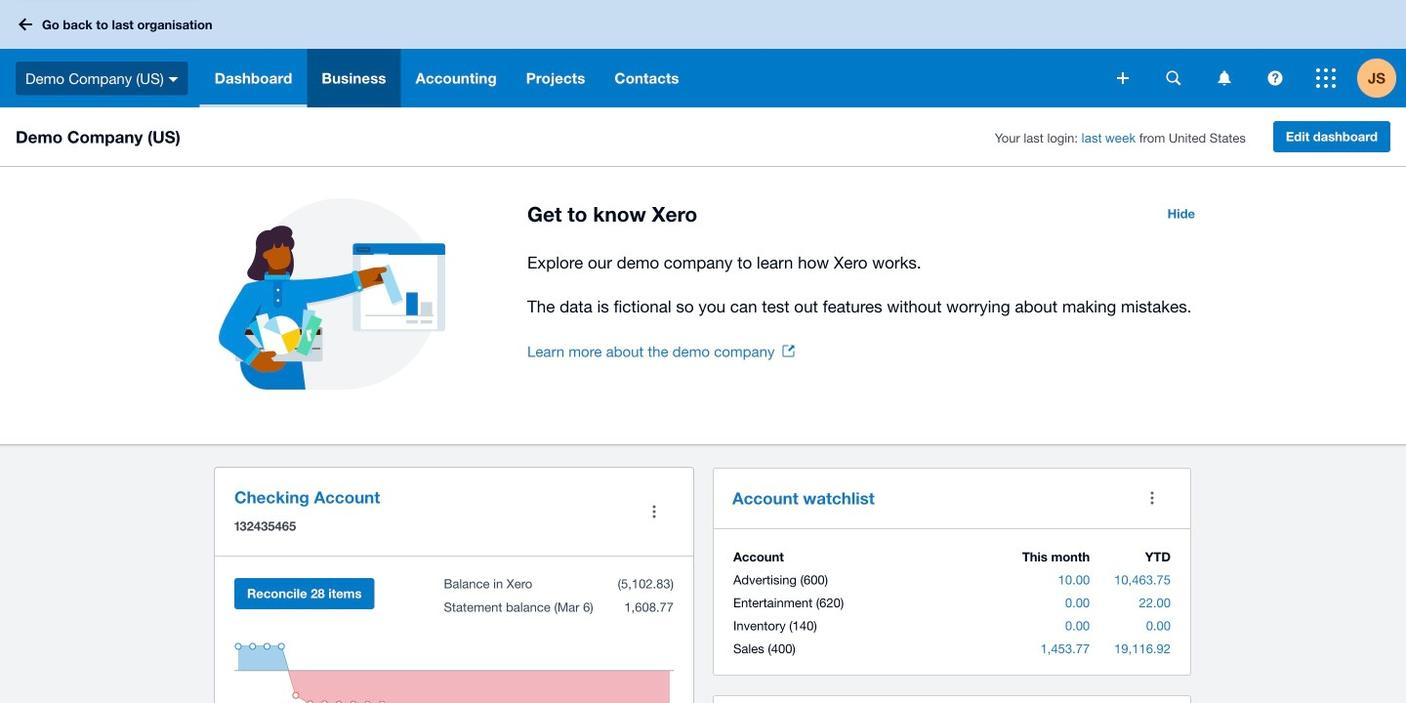 Task type: describe. For each thing, give the bounding box(es) containing it.
svg image
[[1117, 72, 1129, 84]]

intro banner body element
[[527, 249, 1207, 320]]



Task type: locate. For each thing, give the bounding box(es) containing it.
manage menu toggle image
[[635, 492, 674, 531]]

svg image
[[19, 18, 32, 31], [1317, 68, 1336, 88], [1167, 71, 1181, 85], [1218, 71, 1231, 85], [1268, 71, 1283, 85], [169, 77, 178, 82]]

banner
[[0, 0, 1406, 107]]



